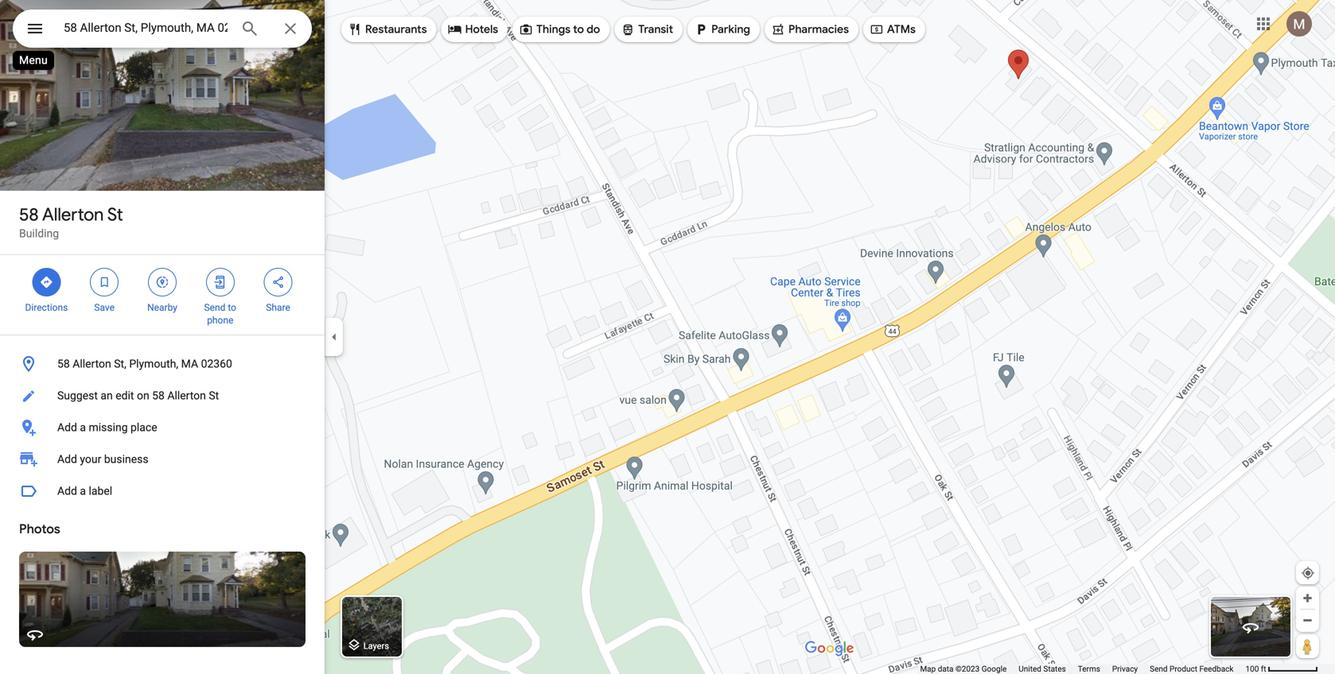 Task type: vqa. For each thing, say whether or not it's contained in the screenshot.


Task type: describe. For each thing, give the bounding box(es) containing it.
parking
[[712, 22, 751, 37]]

2 horizontal spatial 58
[[152, 390, 165, 403]]

send product feedback
[[1150, 665, 1234, 675]]

united states
[[1019, 665, 1066, 675]]

send for send to phone
[[204, 302, 226, 314]]


[[25, 17, 45, 40]]

st inside 58 allerton st building
[[107, 204, 123, 226]]

footer inside google maps element
[[920, 665, 1246, 675]]

allerton for st,
[[73, 358, 111, 371]]

map data ©2023 google
[[920, 665, 1007, 675]]

show street view coverage image
[[1297, 635, 1320, 659]]

suggest an edit on 58 allerton st
[[57, 390, 219, 403]]

street view image
[[1242, 618, 1261, 638]]

add your business
[[57, 453, 149, 466]]


[[97, 274, 112, 291]]

02360
[[201, 358, 232, 371]]


[[621, 21, 635, 38]]

st inside button
[[209, 390, 219, 403]]

directions
[[25, 302, 68, 314]]


[[348, 21, 362, 38]]

ma
[[181, 358, 198, 371]]

states
[[1044, 665, 1066, 675]]

add for add a missing place
[[57, 421, 77, 435]]

things
[[537, 22, 571, 37]]

google account: madeline spawn  
(madeline.spawn@adept.ai) image
[[1287, 11, 1313, 37]]

to inside  things to do
[[573, 22, 584, 37]]

your
[[80, 453, 101, 466]]

send to phone
[[204, 302, 236, 326]]


[[870, 21, 884, 38]]

transit
[[639, 22, 673, 37]]

 parking
[[694, 21, 751, 38]]


[[694, 21, 708, 38]]

add for add a label
[[57, 485, 77, 498]]

missing
[[89, 421, 128, 435]]

do
[[587, 22, 600, 37]]

 hotels
[[448, 21, 498, 38]]

place
[[131, 421, 157, 435]]

add a missing place
[[57, 421, 157, 435]]

product
[[1170, 665, 1198, 675]]

to inside send to phone
[[228, 302, 236, 314]]

 transit
[[621, 21, 673, 38]]

map
[[920, 665, 936, 675]]

restaurants
[[365, 22, 427, 37]]

 button
[[13, 10, 57, 51]]

nearby
[[147, 302, 177, 314]]

58 for st
[[19, 204, 39, 226]]

58 allerton st main content
[[0, 0, 325, 675]]


[[271, 274, 285, 291]]

an
[[101, 390, 113, 403]]

100 ft button
[[1246, 665, 1319, 675]]

 things to do
[[519, 21, 600, 38]]

google maps element
[[0, 0, 1336, 675]]

58 for st,
[[57, 358, 70, 371]]

 restaurants
[[348, 21, 427, 38]]

add for add your business
[[57, 453, 77, 466]]

add a label
[[57, 485, 112, 498]]

business
[[104, 453, 149, 466]]

58 allerton st building
[[19, 204, 123, 240]]



Task type: locate. For each thing, give the bounding box(es) containing it.
0 horizontal spatial st
[[107, 204, 123, 226]]

hotels
[[465, 22, 498, 37]]

share
[[266, 302, 290, 314]]

 pharmacies
[[771, 21, 849, 38]]

0 vertical spatial st
[[107, 204, 123, 226]]

terms
[[1078, 665, 1101, 675]]

send left the product
[[1150, 665, 1168, 675]]

1 vertical spatial add
[[57, 453, 77, 466]]

add a label button
[[0, 476, 325, 508]]

2 a from the top
[[80, 485, 86, 498]]

collapse side panel image
[[326, 329, 343, 346]]

add inside button
[[57, 421, 77, 435]]

footer
[[920, 665, 1246, 675]]

send inside button
[[1150, 665, 1168, 675]]

add
[[57, 421, 77, 435], [57, 453, 77, 466], [57, 485, 77, 498]]

58 up suggest
[[57, 358, 70, 371]]

1 vertical spatial to
[[228, 302, 236, 314]]

plymouth,
[[129, 358, 178, 371]]

1 horizontal spatial st
[[209, 390, 219, 403]]

1 vertical spatial st
[[209, 390, 219, 403]]

st down 02360
[[209, 390, 219, 403]]

privacy button
[[1113, 665, 1138, 675]]

add left your
[[57, 453, 77, 466]]

1 vertical spatial allerton
[[73, 358, 111, 371]]

1 horizontal spatial to
[[573, 22, 584, 37]]

st
[[107, 204, 123, 226], [209, 390, 219, 403]]

none field inside 58 allerton st, plymouth, ma 02360 field
[[64, 18, 228, 37]]

show your location image
[[1301, 567, 1316, 581]]

footer containing map data ©2023 google
[[920, 665, 1246, 675]]

zoom out image
[[1302, 615, 1314, 627]]


[[155, 274, 170, 291]]

58 inside 58 allerton st building
[[19, 204, 39, 226]]

1 horizontal spatial send
[[1150, 665, 1168, 675]]

feedback
[[1200, 665, 1234, 675]]

0 vertical spatial a
[[80, 421, 86, 435]]

58 allerton st, plymouth, ma 02360 button
[[0, 349, 325, 380]]

st,
[[114, 358, 126, 371]]

to left do
[[573, 22, 584, 37]]

privacy
[[1113, 665, 1138, 675]]

a
[[80, 421, 86, 435], [80, 485, 86, 498]]

1 vertical spatial 58
[[57, 358, 70, 371]]

phone
[[207, 315, 234, 326]]

0 vertical spatial send
[[204, 302, 226, 314]]

add down suggest
[[57, 421, 77, 435]]

a inside 'button'
[[80, 485, 86, 498]]


[[771, 21, 786, 38]]

suggest
[[57, 390, 98, 403]]

allerton down the ma
[[167, 390, 206, 403]]

1 vertical spatial send
[[1150, 665, 1168, 675]]

 search field
[[13, 10, 312, 51]]

add inside 'button'
[[57, 485, 77, 498]]


[[39, 274, 54, 291]]

58 up building
[[19, 204, 39, 226]]

a for missing
[[80, 421, 86, 435]]

a for label
[[80, 485, 86, 498]]

to up phone
[[228, 302, 236, 314]]

send for send product feedback
[[1150, 665, 1168, 675]]

united states button
[[1019, 665, 1066, 675]]

to
[[573, 22, 584, 37], [228, 302, 236, 314]]

add a missing place button
[[0, 412, 325, 444]]

suggest an edit on 58 allerton st button
[[0, 380, 325, 412]]

allerton up building
[[42, 204, 104, 226]]

None field
[[64, 18, 228, 37]]

100 ft
[[1246, 665, 1267, 675]]

building
[[19, 227, 59, 240]]

1 a from the top
[[80, 421, 86, 435]]

terms button
[[1078, 665, 1101, 675]]

a inside button
[[80, 421, 86, 435]]

0 horizontal spatial send
[[204, 302, 226, 314]]

layers
[[364, 642, 389, 652]]

google
[[982, 665, 1007, 675]]

2 vertical spatial 58
[[152, 390, 165, 403]]

1 horizontal spatial 58
[[57, 358, 70, 371]]

100
[[1246, 665, 1259, 675]]

0 vertical spatial 58
[[19, 204, 39, 226]]

©2023
[[956, 665, 980, 675]]

allerton
[[42, 204, 104, 226], [73, 358, 111, 371], [167, 390, 206, 403]]


[[519, 21, 533, 38]]

send
[[204, 302, 226, 314], [1150, 665, 1168, 675]]

save
[[94, 302, 115, 314]]

0 vertical spatial to
[[573, 22, 584, 37]]

send inside send to phone
[[204, 302, 226, 314]]

allerton inside 58 allerton st building
[[42, 204, 104, 226]]

atms
[[887, 22, 916, 37]]

2 vertical spatial add
[[57, 485, 77, 498]]

pharmacies
[[789, 22, 849, 37]]

 atms
[[870, 21, 916, 38]]

a left the missing
[[80, 421, 86, 435]]

0 horizontal spatial 58
[[19, 204, 39, 226]]

0 vertical spatial add
[[57, 421, 77, 435]]

0 horizontal spatial to
[[228, 302, 236, 314]]

a left label at left bottom
[[80, 485, 86, 498]]

2 vertical spatial allerton
[[167, 390, 206, 403]]

58 right on
[[152, 390, 165, 403]]

united
[[1019, 665, 1042, 675]]

allerton inside suggest an edit on 58 allerton st button
[[167, 390, 206, 403]]


[[448, 21, 462, 38]]

2 add from the top
[[57, 453, 77, 466]]


[[213, 274, 227, 291]]

data
[[938, 665, 954, 675]]

add your business link
[[0, 444, 325, 476]]

label
[[89, 485, 112, 498]]

send product feedback button
[[1150, 665, 1234, 675]]

photos
[[19, 522, 60, 538]]

add left label at left bottom
[[57, 485, 77, 498]]

1 add from the top
[[57, 421, 77, 435]]

actions for 58 allerton st region
[[0, 256, 325, 335]]

st up 
[[107, 204, 123, 226]]

send up phone
[[204, 302, 226, 314]]

3 add from the top
[[57, 485, 77, 498]]

58
[[19, 204, 39, 226], [57, 358, 70, 371], [152, 390, 165, 403]]

58 allerton st, plymouth, ma 02360
[[57, 358, 232, 371]]

ft
[[1261, 665, 1267, 675]]

allerton for st
[[42, 204, 104, 226]]

on
[[137, 390, 149, 403]]

1 vertical spatial a
[[80, 485, 86, 498]]

edit
[[116, 390, 134, 403]]

0 vertical spatial allerton
[[42, 204, 104, 226]]

allerton left "st,"
[[73, 358, 111, 371]]

58 Allerton St, Plymouth, MA 02360 field
[[13, 10, 312, 48]]

zoom in image
[[1302, 593, 1314, 605]]

allerton inside the 58 allerton st, plymouth, ma 02360 button
[[73, 358, 111, 371]]



